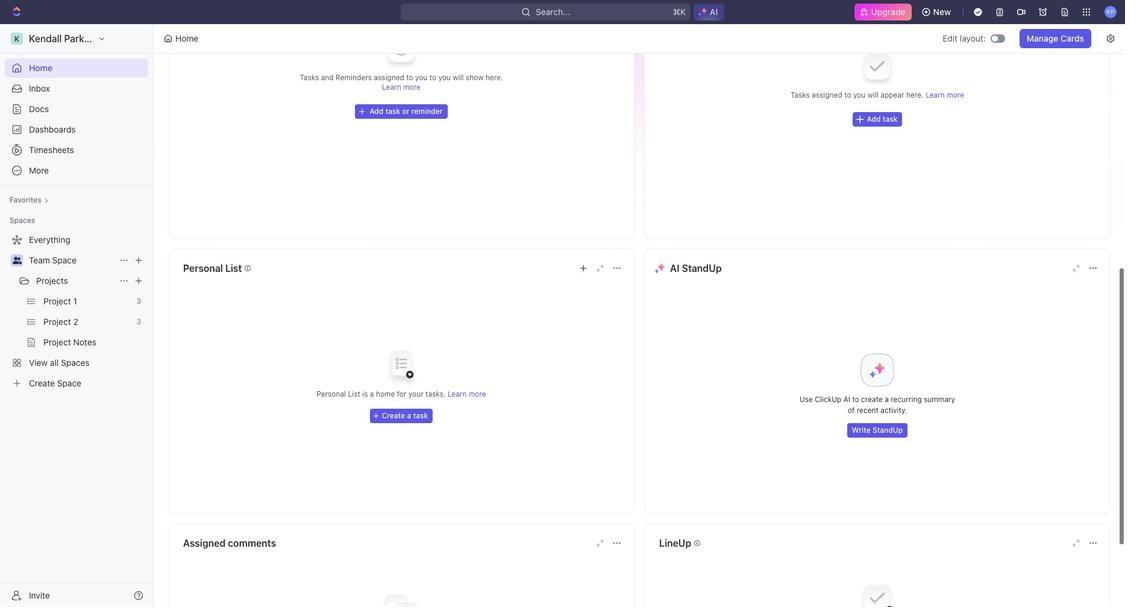 Task type: vqa. For each thing, say whether or not it's contained in the screenshot.
Set
no



Task type: locate. For each thing, give the bounding box(es) containing it.
task for add task or reminder
[[386, 107, 400, 116]]

cards
[[1061, 33, 1085, 43]]

home link
[[5, 58, 148, 78]]

0 horizontal spatial learn
[[382, 83, 401, 92]]

2 vertical spatial project
[[43, 337, 71, 347]]

will
[[453, 73, 464, 82], [868, 90, 879, 99]]

to inside use clickup ai to create a recurring summary of recent activity.
[[853, 395, 860, 404]]

dashboards
[[29, 124, 76, 134]]

you up add task "button"
[[854, 90, 866, 99]]

learn right appear
[[926, 90, 945, 99]]

1 vertical spatial home
[[29, 63, 52, 73]]

tree inside sidebar navigation
[[5, 230, 148, 393]]

space
[[52, 255, 77, 265], [57, 378, 81, 388]]

0 horizontal spatial more
[[403, 83, 421, 92]]

a up activity.
[[885, 395, 889, 404]]

inbox
[[29, 83, 50, 93]]

1 horizontal spatial assigned
[[812, 90, 843, 99]]

to up of
[[853, 395, 860, 404]]

space down everything link
[[52, 255, 77, 265]]

list for personal list
[[225, 263, 242, 274]]

add task or reminder
[[370, 107, 443, 116]]

0 horizontal spatial ai
[[671, 263, 680, 274]]

1 3 from the top
[[137, 297, 141, 306]]

2 horizontal spatial a
[[885, 395, 889, 404]]

1
[[73, 296, 77, 306]]

0 horizontal spatial assigned
[[374, 73, 405, 82]]

0 horizontal spatial will
[[453, 73, 464, 82]]

1 vertical spatial create
[[382, 411, 405, 420]]

2 horizontal spatial learn more link
[[926, 90, 965, 99]]

0 horizontal spatial here.
[[486, 73, 503, 82]]

project left 2
[[43, 317, 71, 327]]

1 vertical spatial will
[[868, 90, 879, 99]]

0 horizontal spatial tasks
[[300, 73, 319, 82]]

will left appear
[[868, 90, 879, 99]]

project notes link
[[43, 333, 146, 352]]

1 horizontal spatial ai
[[710, 7, 718, 17]]

project inside "link"
[[43, 296, 71, 306]]

1 horizontal spatial spaces
[[61, 358, 90, 368]]

list for personal list is a home for your tasks. learn more
[[348, 390, 360, 399]]

learn more link
[[382, 83, 421, 92], [926, 90, 965, 99], [448, 390, 486, 399]]

0 horizontal spatial list
[[225, 263, 242, 274]]

home
[[175, 33, 199, 43], [29, 63, 52, 73]]

learn more link up add task or reminder button
[[382, 83, 421, 92]]

add inside button
[[370, 107, 384, 116]]

to up add task or reminder
[[407, 73, 413, 82]]

create
[[29, 378, 55, 388], [382, 411, 405, 420]]

create space
[[29, 378, 81, 388]]

learn more link right appear
[[926, 90, 965, 99]]

2 horizontal spatial ai
[[844, 395, 851, 404]]

0 vertical spatial project
[[43, 296, 71, 306]]

reminder
[[412, 107, 443, 116]]

invite
[[29, 590, 50, 600]]

for
[[397, 390, 407, 399]]

3 right project 1 "link"
[[137, 297, 141, 306]]

tree
[[5, 230, 148, 393]]

will left show on the left top of page
[[453, 73, 464, 82]]

dashboards link
[[5, 120, 148, 139]]

assigned
[[374, 73, 405, 82], [812, 90, 843, 99]]

learn
[[382, 83, 401, 92], [926, 90, 945, 99], [448, 390, 467, 399]]

add left or
[[370, 107, 384, 116]]

recent
[[857, 406, 879, 415]]

0 horizontal spatial a
[[370, 390, 374, 399]]

personal list is a home for your tasks. learn more
[[317, 390, 486, 399]]

list
[[225, 263, 242, 274], [348, 390, 360, 399]]

0 horizontal spatial standup
[[682, 263, 722, 274]]

0 vertical spatial create
[[29, 378, 55, 388]]

1 vertical spatial list
[[348, 390, 360, 399]]

1 horizontal spatial you
[[439, 73, 451, 82]]

1 vertical spatial project
[[43, 317, 71, 327]]

ai
[[710, 7, 718, 17], [671, 263, 680, 274], [844, 395, 851, 404]]

kp
[[1107, 8, 1115, 15]]

show
[[466, 73, 484, 82]]

project up "view all spaces"
[[43, 337, 71, 347]]

more right tasks.
[[469, 390, 486, 399]]

everything link
[[5, 230, 146, 250]]

standup
[[682, 263, 722, 274], [873, 426, 903, 435]]

task inside "button"
[[883, 115, 898, 124]]

learn up add task or reminder button
[[382, 83, 401, 92]]

0 horizontal spatial create
[[29, 378, 55, 388]]

you
[[415, 73, 428, 82], [439, 73, 451, 82], [854, 90, 866, 99]]

project left 1
[[43, 296, 71, 306]]

spaces inside tree
[[61, 358, 90, 368]]

recurring
[[891, 395, 922, 404]]

more button
[[5, 161, 148, 180]]

1 horizontal spatial home
[[175, 33, 199, 43]]

0 vertical spatial ai
[[710, 7, 718, 17]]

personal
[[183, 263, 223, 274], [317, 390, 346, 399]]

to
[[407, 73, 413, 82], [430, 73, 437, 82], [845, 90, 852, 99], [853, 395, 860, 404]]

3 project from the top
[[43, 337, 71, 347]]

0 vertical spatial tasks
[[300, 73, 319, 82]]

tree containing everything
[[5, 230, 148, 393]]

1 horizontal spatial here.
[[907, 90, 924, 99]]

tasks
[[300, 73, 319, 82], [791, 90, 810, 99]]

lineup
[[660, 538, 692, 549]]

more up add task or reminder
[[403, 83, 421, 92]]

0 horizontal spatial add
[[370, 107, 384, 116]]

0 vertical spatial 3
[[137, 297, 141, 306]]

create inside button
[[382, 411, 405, 420]]

1 horizontal spatial tasks
[[791, 90, 810, 99]]

3 for 1
[[137, 297, 141, 306]]

3
[[137, 297, 141, 306], [137, 317, 141, 326]]

project for project notes
[[43, 337, 71, 347]]

to up reminder
[[430, 73, 437, 82]]

create down view
[[29, 378, 55, 388]]

standup inside button
[[873, 426, 903, 435]]

add
[[370, 107, 384, 116], [867, 115, 881, 124]]

0 horizontal spatial home
[[29, 63, 52, 73]]

0 vertical spatial space
[[52, 255, 77, 265]]

upgrade
[[872, 7, 906, 17]]

project
[[43, 296, 71, 306], [43, 317, 71, 327], [43, 337, 71, 347]]

1 vertical spatial standup
[[873, 426, 903, 435]]

1 horizontal spatial learn
[[448, 390, 467, 399]]

standup for ai standup
[[682, 263, 722, 274]]

add task button
[[853, 112, 903, 127]]

1 vertical spatial here.
[[907, 90, 924, 99]]

add inside "button"
[[867, 115, 881, 124]]

a right is
[[370, 390, 374, 399]]

projects
[[36, 276, 68, 286]]

manage
[[1027, 33, 1059, 43]]

project 2 link
[[43, 312, 132, 332]]

0 horizontal spatial personal
[[183, 263, 223, 274]]

task left or
[[386, 107, 400, 116]]

project for project 2
[[43, 317, 71, 327]]

more
[[403, 83, 421, 92], [947, 90, 965, 99], [469, 390, 486, 399]]

k
[[14, 34, 19, 43]]

1 horizontal spatial add
[[867, 115, 881, 124]]

write standup button
[[848, 423, 908, 438]]

0 vertical spatial personal
[[183, 263, 223, 274]]

learn more link for tasks.
[[448, 390, 486, 399]]

more down edit
[[947, 90, 965, 99]]

0 horizontal spatial you
[[415, 73, 428, 82]]

⌘k
[[673, 7, 686, 17]]

1 horizontal spatial create
[[382, 411, 405, 420]]

edit
[[943, 33, 958, 43]]

1 horizontal spatial will
[[868, 90, 879, 99]]

create down personal list is a home for your tasks. learn more
[[382, 411, 405, 420]]

space down view all spaces link
[[57, 378, 81, 388]]

learn more link for learn
[[926, 90, 965, 99]]

1 horizontal spatial list
[[348, 390, 360, 399]]

0 vertical spatial here.
[[486, 73, 503, 82]]

1 horizontal spatial learn more link
[[448, 390, 486, 399]]

ai inside button
[[710, 7, 718, 17]]

tasks for tasks and reminders assigned to you to you will show here. learn more
[[300, 73, 319, 82]]

a
[[370, 390, 374, 399], [885, 395, 889, 404], [407, 411, 411, 420]]

add down tasks assigned to you will appear here. learn more
[[867, 115, 881, 124]]

0 horizontal spatial spaces
[[10, 216, 35, 225]]

ai for ai
[[710, 7, 718, 17]]

view all spaces link
[[5, 353, 146, 373]]

add task
[[867, 115, 898, 124]]

1 horizontal spatial a
[[407, 411, 411, 420]]

0 vertical spatial will
[[453, 73, 464, 82]]

you left show on the left top of page
[[439, 73, 451, 82]]

0 vertical spatial list
[[225, 263, 242, 274]]

spaces up the create space link
[[61, 358, 90, 368]]

1 horizontal spatial task
[[413, 411, 428, 420]]

spaces down favorites
[[10, 216, 35, 225]]

2 horizontal spatial task
[[883, 115, 898, 124]]

all
[[50, 358, 59, 368]]

1 vertical spatial spaces
[[61, 358, 90, 368]]

personal for personal list
[[183, 263, 223, 274]]

you up reminder
[[415, 73, 428, 82]]

2 vertical spatial ai
[[844, 395, 851, 404]]

2 project from the top
[[43, 317, 71, 327]]

1 vertical spatial personal
[[317, 390, 346, 399]]

here.
[[486, 73, 503, 82], [907, 90, 924, 99]]

home inside sidebar navigation
[[29, 63, 52, 73]]

create inside tree
[[29, 378, 55, 388]]

tasks inside tasks and reminders assigned to you to you will show here. learn more
[[300, 73, 319, 82]]

assigned inside tasks and reminders assigned to you to you will show here. learn more
[[374, 73, 405, 82]]

here. right show on the left top of page
[[486, 73, 503, 82]]

project 2
[[43, 317, 78, 327]]

0 vertical spatial standup
[[682, 263, 722, 274]]

team
[[29, 255, 50, 265]]

1 vertical spatial space
[[57, 378, 81, 388]]

1 vertical spatial ai
[[671, 263, 680, 274]]

3 up project notes link
[[137, 317, 141, 326]]

add for add task
[[867, 115, 881, 124]]

space for create space
[[57, 378, 81, 388]]

create a task button
[[370, 409, 433, 423]]

project 1
[[43, 296, 77, 306]]

1 vertical spatial 3
[[137, 317, 141, 326]]

1 horizontal spatial standup
[[873, 426, 903, 435]]

here. right appear
[[907, 90, 924, 99]]

workspace
[[99, 33, 149, 44]]

sidebar navigation
[[0, 24, 156, 607]]

1 project from the top
[[43, 296, 71, 306]]

3 for 2
[[137, 317, 141, 326]]

project for project 1
[[43, 296, 71, 306]]

team space
[[29, 255, 77, 265]]

task down "your"
[[413, 411, 428, 420]]

0 horizontal spatial learn more link
[[382, 83, 421, 92]]

0 vertical spatial assigned
[[374, 73, 405, 82]]

learn right tasks.
[[448, 390, 467, 399]]

task down appear
[[883, 115, 898, 124]]

1 vertical spatial tasks
[[791, 90, 810, 99]]

2 3 from the top
[[137, 317, 141, 326]]

learn more link right tasks.
[[448, 390, 486, 399]]

0 horizontal spatial task
[[386, 107, 400, 116]]

a down "your"
[[407, 411, 411, 420]]

1 horizontal spatial personal
[[317, 390, 346, 399]]



Task type: describe. For each thing, give the bounding box(es) containing it.
ai button
[[694, 4, 725, 21]]

tasks assigned to you will appear here. learn more
[[791, 90, 965, 99]]

create a task
[[382, 411, 428, 420]]

home
[[376, 390, 395, 399]]

appear
[[881, 90, 905, 99]]

learn more link for you
[[382, 83, 421, 92]]

here. inside tasks and reminders assigned to you to you will show here. learn more
[[486, 73, 503, 82]]

is
[[363, 390, 368, 399]]

task for add task
[[883, 115, 898, 124]]

parks's
[[64, 33, 97, 44]]

kendall parks's workspace, , element
[[11, 33, 23, 45]]

ai for ai standup
[[671, 263, 680, 274]]

kp button
[[1102, 2, 1121, 22]]

1 horizontal spatial more
[[469, 390, 486, 399]]

learn inside tasks and reminders assigned to you to you will show here. learn more
[[382, 83, 401, 92]]

2 horizontal spatial more
[[947, 90, 965, 99]]

projects link
[[36, 271, 115, 291]]

docs link
[[5, 99, 148, 119]]

create space link
[[5, 374, 146, 393]]

project 1 link
[[43, 292, 132, 311]]

ai standup
[[671, 263, 722, 274]]

summary
[[924, 395, 956, 404]]

activity.
[[881, 406, 908, 415]]

new button
[[917, 2, 959, 22]]

use clickup ai to create a recurring summary of recent activity.
[[800, 395, 956, 415]]

project notes
[[43, 337, 96, 347]]

more inside tasks and reminders assigned to you to you will show here. learn more
[[403, 83, 421, 92]]

clickup
[[815, 395, 842, 404]]

favorites
[[10, 195, 41, 204]]

assigned
[[183, 538, 226, 549]]

layout:
[[960, 33, 986, 43]]

will inside tasks and reminders assigned to you to you will show here. learn more
[[453, 73, 464, 82]]

notes
[[73, 337, 96, 347]]

new
[[934, 7, 951, 17]]

assigned comments
[[183, 538, 276, 549]]

or
[[402, 107, 410, 116]]

user group image
[[12, 257, 21, 264]]

a inside use clickup ai to create a recurring summary of recent activity.
[[885, 395, 889, 404]]

write standup
[[853, 426, 903, 435]]

comments
[[228, 538, 276, 549]]

manage cards button
[[1020, 29, 1092, 48]]

timesheets link
[[5, 140, 148, 160]]

2 horizontal spatial learn
[[926, 90, 945, 99]]

kendall
[[29, 33, 62, 44]]

your
[[409, 390, 424, 399]]

tasks for tasks assigned to you will appear here. learn more
[[791, 90, 810, 99]]

space for team space
[[52, 255, 77, 265]]

upgrade link
[[855, 4, 912, 21]]

view
[[29, 358, 48, 368]]

manage cards
[[1027, 33, 1085, 43]]

use
[[800, 395, 813, 404]]

standup for write standup
[[873, 426, 903, 435]]

personal for personal list is a home for your tasks. learn more
[[317, 390, 346, 399]]

to left appear
[[845, 90, 852, 99]]

of
[[848, 406, 855, 415]]

docs
[[29, 104, 49, 114]]

team space link
[[29, 251, 115, 270]]

add for add task or reminder
[[370, 107, 384, 116]]

reminders
[[336, 73, 372, 82]]

create
[[862, 395, 883, 404]]

0 vertical spatial home
[[175, 33, 199, 43]]

search...
[[536, 7, 570, 17]]

more
[[29, 165, 49, 175]]

ai inside use clickup ai to create a recurring summary of recent activity.
[[844, 395, 851, 404]]

personal list
[[183, 263, 242, 274]]

tasks.
[[426, 390, 446, 399]]

create for create a task
[[382, 411, 405, 420]]

1 vertical spatial assigned
[[812, 90, 843, 99]]

add task or reminder button
[[355, 104, 448, 119]]

0 vertical spatial spaces
[[10, 216, 35, 225]]

and
[[321, 73, 334, 82]]

a inside create a task button
[[407, 411, 411, 420]]

inbox link
[[5, 79, 148, 98]]

timesheets
[[29, 145, 74, 155]]

favorites button
[[5, 193, 53, 207]]

view all spaces
[[29, 358, 90, 368]]

tasks and reminders assigned to you to you will show here. learn more
[[300, 73, 503, 92]]

everything
[[29, 235, 70, 245]]

2 horizontal spatial you
[[854, 90, 866, 99]]

kendall parks's workspace
[[29, 33, 149, 44]]

create for create space
[[29, 378, 55, 388]]

edit layout:
[[943, 33, 986, 43]]

2
[[73, 317, 78, 327]]

write
[[853, 426, 871, 435]]



